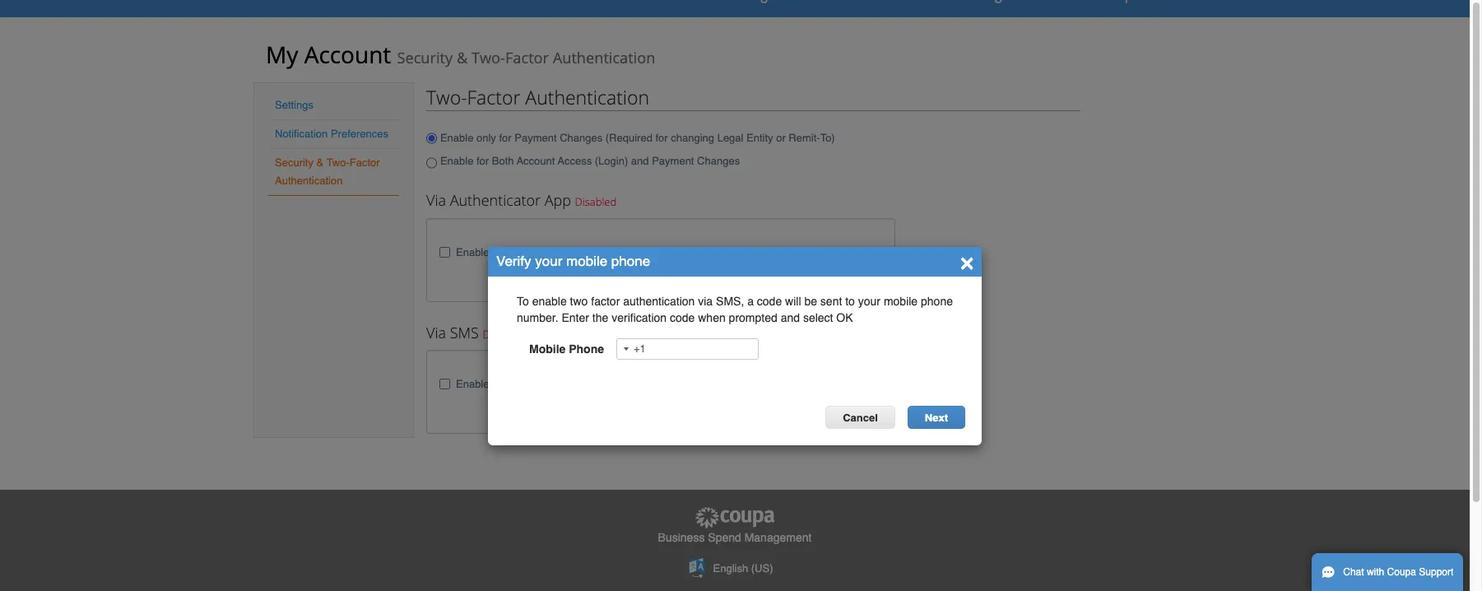Task type: vqa. For each thing, say whether or not it's contained in the screenshot.
the leftmost be
yes



Task type: locate. For each thing, give the bounding box(es) containing it.
0 horizontal spatial disabled
[[483, 327, 525, 341]]

your right the "from" at the left top of page
[[742, 245, 764, 258]]

two-
[[472, 48, 505, 68], [426, 84, 467, 110], [327, 156, 350, 169]]

1 horizontal spatial authenticator
[[573, 245, 640, 258]]

0 vertical spatial security
[[397, 48, 453, 68]]

1 horizontal spatial for
[[499, 131, 512, 144]]

1 vertical spatial will
[[626, 377, 642, 391]]

security up the enable only for payment changes (required for changing legal entity or remit-to) radio
[[397, 48, 453, 68]]

using sms, a code will be sent to your mobile phone number. enter verification code when prompted and select ok. sms rates apply.
[[524, 377, 870, 407]]

0 horizontal spatial sms,
[[557, 377, 585, 391]]

settings
[[275, 99, 314, 111]]

authentication up two-factor authentication
[[553, 48, 656, 68]]

the
[[593, 311, 609, 324]]

only
[[477, 131, 496, 144]]

0 vertical spatial sms
[[450, 322, 479, 342]]

0 vertical spatial payment
[[515, 131, 557, 144]]

select left 'ok.'
[[716, 394, 746, 407]]

notification
[[275, 128, 328, 140]]

your inside using sms, a code will be sent to your mobile phone number. enter verification code when prompted and select ok. sms rates apply.
[[699, 377, 722, 391]]

1 vertical spatial authenticator
[[573, 245, 640, 258]]

using up store
[[524, 245, 554, 258]]

authentication down notification
[[275, 175, 343, 187]]

two- down notification preferences
[[327, 156, 350, 169]]

ok
[[837, 311, 853, 324]]

enter
[[562, 311, 589, 324], [842, 377, 870, 391]]

0 vertical spatial to
[[846, 295, 855, 308]]

0 vertical spatial be
[[805, 295, 817, 308]]

1 via from the top
[[426, 190, 446, 210]]

0 horizontal spatial &
[[317, 156, 324, 169]]

will
[[785, 295, 801, 308], [626, 377, 642, 391]]

a
[[748, 295, 754, 308], [588, 377, 595, 391]]

1 vertical spatial disabled
[[483, 327, 525, 341]]

support
[[1420, 566, 1454, 578]]

0 vertical spatial number.
[[517, 311, 559, 324]]

1 vertical spatial via
[[426, 322, 446, 342]]

coupa
[[1388, 566, 1417, 578]]

0 horizontal spatial security
[[275, 156, 314, 169]]

app down "access" at the top left
[[545, 190, 571, 210]]

0 vertical spatial authentication
[[553, 48, 656, 68]]

1 horizontal spatial two-
[[426, 84, 467, 110]]

number.
[[517, 311, 559, 324], [797, 377, 839, 391]]

two- up the enable only for payment changes (required for changing legal entity or remit-to) radio
[[426, 84, 467, 110]]

2 vertical spatial two-
[[327, 156, 350, 169]]

1 vertical spatial enter
[[842, 377, 870, 391]]

ok.
[[749, 394, 769, 407]]

1 vertical spatial app
[[643, 245, 663, 258]]

will inside using sms, a code will be sent to your mobile phone number. enter verification code when prompted and select ok. sms rates apply.
[[626, 377, 642, 391]]

sms,
[[716, 295, 744, 308], [557, 377, 585, 391]]

an
[[557, 245, 570, 258]]

select left ok
[[803, 311, 833, 324]]

access
[[558, 154, 592, 167]]

0 vertical spatial factor
[[505, 48, 549, 68]]

prompted down the "from" at the left top of page
[[729, 311, 778, 324]]

0 horizontal spatial changes
[[560, 131, 603, 144]]

payment
[[515, 131, 557, 144], [652, 154, 694, 167]]

1 vertical spatial select
[[716, 394, 746, 407]]

1 horizontal spatial app
[[643, 245, 663, 258]]

chat with coupa support
[[1344, 566, 1454, 578]]

1 horizontal spatial prompted
[[729, 311, 778, 324]]

enter inside using sms, a code will be sent to your mobile phone number. enter verification code when prompted and select ok. sms rates apply.
[[842, 377, 870, 391]]

and down 'enable only for payment changes (required for changing legal entity or remit-to)'
[[631, 154, 649, 167]]

1 horizontal spatial changes
[[697, 154, 740, 167]]

notification preferences link
[[275, 128, 389, 140]]

mobile phone
[[529, 342, 604, 356]]

via
[[426, 190, 446, 210], [426, 322, 446, 342]]

business spend management
[[658, 531, 812, 544]]

factor up only
[[467, 84, 521, 110]]

to
[[846, 295, 855, 308], [686, 377, 696, 391]]

0 vertical spatial a
[[748, 295, 754, 308]]

english (us)
[[713, 563, 773, 575]]

2 horizontal spatial and
[[781, 311, 800, 324]]

1 vertical spatial sms
[[772, 394, 797, 407]]

Enable for Both Account Access (Login) and Payment Changes radio
[[426, 152, 437, 174]]

security inside security & two-factor authentication
[[275, 156, 314, 169]]

0 horizontal spatial will
[[626, 377, 642, 391]]

mobile
[[529, 342, 566, 356]]

1 horizontal spatial be
[[805, 295, 817, 308]]

disabled down the enable for both account access (login) and payment changes on the left of the page
[[575, 194, 617, 209]]

×
[[960, 248, 974, 274]]

sms
[[450, 322, 479, 342], [772, 394, 797, 407]]

0 vertical spatial account
[[304, 39, 391, 70]]

when down via
[[698, 311, 726, 324]]

0 vertical spatial authenticator
[[450, 190, 541, 210]]

0 vertical spatial sent
[[821, 295, 842, 308]]

1 horizontal spatial sent
[[821, 295, 842, 308]]

verification
[[612, 311, 667, 324], [524, 394, 579, 407]]

authentication up (required at top left
[[525, 84, 650, 110]]

security & two-factor authentication
[[275, 156, 380, 187]]

app left available
[[643, 245, 663, 258]]

select
[[803, 311, 833, 324], [716, 394, 746, 407]]

your down +1 201-555-0123 text box
[[699, 377, 722, 391]]

0 horizontal spatial number.
[[517, 311, 559, 324]]

2 using from the top
[[524, 377, 554, 391]]

2 horizontal spatial for
[[656, 131, 668, 144]]

to down +1 201-555-0123 text box
[[686, 377, 696, 391]]

account right my
[[304, 39, 391, 70]]

0 horizontal spatial two-
[[327, 156, 350, 169]]

security
[[397, 48, 453, 68], [275, 156, 314, 169]]

0 horizontal spatial prompted
[[642, 394, 690, 407]]

store
[[524, 262, 550, 275]]

sent down +1 201-555-0123 text box
[[661, 377, 683, 391]]

account
[[304, 39, 391, 70], [517, 154, 555, 167]]

1 vertical spatial verification
[[524, 394, 579, 407]]

0 horizontal spatial verification
[[524, 394, 579, 407]]

0 horizontal spatial a
[[588, 377, 595, 391]]

to
[[517, 295, 529, 308]]

prompted
[[729, 311, 778, 324], [642, 394, 690, 407]]

code down phone
[[583, 394, 608, 407]]

mobile inside 'using an authenticator app available from your mobile phone app store'
[[767, 245, 801, 258]]

verification down authentication
[[612, 311, 667, 324]]

1 horizontal spatial verification
[[612, 311, 667, 324]]

chat
[[1344, 566, 1365, 578]]

with
[[1367, 566, 1385, 578]]

code
[[757, 295, 782, 308], [670, 311, 695, 324], [598, 377, 623, 391], [583, 394, 608, 407]]

1 vertical spatial be
[[645, 377, 658, 391]]

factor down preferences at left
[[350, 156, 380, 169]]

via for via sms
[[426, 322, 446, 342]]

for right only
[[499, 131, 512, 144]]

sent up ok
[[821, 295, 842, 308]]

enter up apply.
[[842, 377, 870, 391]]

0 vertical spatial prompted
[[729, 311, 778, 324]]

0 horizontal spatial sms
[[450, 322, 479, 342]]

0 vertical spatial two-
[[472, 48, 505, 68]]

your down app
[[858, 295, 881, 308]]

enable for both account access (login) and payment changes
[[440, 154, 740, 167]]

0 vertical spatial will
[[785, 295, 801, 308]]

security down notification
[[275, 156, 314, 169]]

enter down two
[[562, 311, 589, 324]]

verification inside to enable two factor authentication via sms, a code will be sent to your mobile phone number. enter the verification code when prompted and select ok
[[612, 311, 667, 324]]

0 vertical spatial using
[[524, 245, 554, 258]]

1 horizontal spatial disabled
[[575, 194, 617, 209]]

prompted down +1 201-555-0123 text box
[[642, 394, 690, 407]]

1 vertical spatial payment
[[652, 154, 694, 167]]

0 horizontal spatial when
[[611, 394, 638, 407]]

1 vertical spatial sms,
[[557, 377, 585, 391]]

two
[[570, 295, 588, 308]]

1 horizontal spatial sms
[[772, 394, 797, 407]]

0 vertical spatial enter
[[562, 311, 589, 324]]

entity
[[747, 131, 774, 144]]

disabled down to
[[483, 327, 525, 341]]

factor
[[505, 48, 549, 68], [467, 84, 521, 110], [350, 156, 380, 169]]

using
[[524, 245, 554, 258], [524, 377, 554, 391]]

1 vertical spatial prompted
[[642, 394, 690, 407]]

select inside to enable two factor authentication via sms, a code will be sent to your mobile phone number. enter the verification code when prompted and select ok
[[803, 311, 833, 324]]

your inside 'using an authenticator app available from your mobile phone app store'
[[742, 245, 764, 258]]

1 vertical spatial using
[[524, 377, 554, 391]]

when
[[698, 311, 726, 324], [611, 394, 638, 407]]

select inside using sms, a code will be sent to your mobile phone number. enter verification code when prompted and select ok. sms rates apply.
[[716, 394, 746, 407]]

using down mobile
[[524, 377, 554, 391]]

0 horizontal spatial sent
[[661, 377, 683, 391]]

1 horizontal spatial when
[[698, 311, 726, 324]]

mobile inside to enable two factor authentication via sms, a code will be sent to your mobile phone number. enter the verification code when prompted and select ok
[[884, 295, 918, 308]]

enable
[[440, 131, 474, 144], [440, 154, 474, 167], [456, 246, 489, 258], [456, 378, 489, 391]]

1 vertical spatial a
[[588, 377, 595, 391]]

authenticator down both
[[450, 190, 541, 210]]

sms, right via
[[716, 295, 744, 308]]

code down authentication
[[670, 311, 695, 324]]

phone inside 'using an authenticator app available from your mobile phone app store'
[[804, 245, 836, 258]]

disabled inside via authenticator app disabled
[[575, 194, 617, 209]]

0 vertical spatial select
[[803, 311, 833, 324]]

enable down via sms disabled
[[456, 378, 489, 391]]

enable left verify
[[456, 246, 489, 258]]

available
[[667, 245, 712, 258]]

sent inside using sms, a code will be sent to your mobile phone number. enter verification code when prompted and select ok. sms rates apply.
[[661, 377, 683, 391]]

for left changing
[[656, 131, 668, 144]]

1 vertical spatial to
[[686, 377, 696, 391]]

for left both
[[477, 154, 489, 167]]

app
[[545, 190, 571, 210], [643, 245, 663, 258]]

0 horizontal spatial be
[[645, 377, 658, 391]]

and
[[631, 154, 649, 167], [781, 311, 800, 324], [694, 394, 713, 407]]

app inside 'using an authenticator app available from your mobile phone app store'
[[643, 245, 663, 258]]

0 vertical spatial when
[[698, 311, 726, 324]]

disabled
[[575, 194, 617, 209], [483, 327, 525, 341]]

0 horizontal spatial to
[[686, 377, 696, 391]]

sent
[[821, 295, 842, 308], [661, 377, 683, 391]]

using inside 'using an authenticator app available from your mobile phone app store'
[[524, 245, 554, 258]]

authenticator
[[450, 190, 541, 210], [573, 245, 640, 258]]

2 vertical spatial authentication
[[275, 175, 343, 187]]

be inside using sms, a code will be sent to your mobile phone number. enter verification code when prompted and select ok. sms rates apply.
[[645, 377, 658, 391]]

using inside using sms, a code will be sent to your mobile phone number. enter verification code when prompted and select ok. sms rates apply.
[[524, 377, 554, 391]]

authenticator right an
[[573, 245, 640, 258]]

mobile
[[767, 245, 801, 258], [566, 253, 608, 269], [884, 295, 918, 308], [725, 377, 759, 391]]

0 vertical spatial sms,
[[716, 295, 744, 308]]

1 horizontal spatial a
[[748, 295, 754, 308]]

number. up rates
[[797, 377, 839, 391]]

using for using an authenticator app available from your mobile phone app store
[[524, 245, 554, 258]]

using an authenticator app available from your mobile phone app store
[[524, 245, 859, 275]]

1 horizontal spatial number.
[[797, 377, 839, 391]]

two- up two-factor authentication
[[472, 48, 505, 68]]

sms, inside using sms, a code will be sent to your mobile phone number. enter verification code when prompted and select ok. sms rates apply.
[[557, 377, 585, 391]]

1 vertical spatial number.
[[797, 377, 839, 391]]

settings link
[[275, 99, 314, 111]]

2 vertical spatial factor
[[350, 156, 380, 169]]

1 vertical spatial sent
[[661, 377, 683, 391]]

and down +1 201-555-0123 text box
[[694, 394, 713, 407]]

enable
[[532, 295, 567, 308]]

changes down legal
[[697, 154, 740, 167]]

my account security & two-factor authentication
[[266, 39, 656, 70]]

1 horizontal spatial security
[[397, 48, 453, 68]]

next
[[925, 412, 948, 424]]

changes up "access" at the top left
[[560, 131, 603, 144]]

number. down enable
[[517, 311, 559, 324]]

rates
[[801, 394, 826, 407]]

0 vertical spatial &
[[457, 48, 468, 68]]

sms, down 'mobile phone'
[[557, 377, 585, 391]]

1 using from the top
[[524, 245, 554, 258]]

&
[[457, 48, 468, 68], [317, 156, 324, 169]]

1 vertical spatial authentication
[[525, 84, 650, 110]]

verification down mobile
[[524, 394, 579, 407]]

phone
[[804, 245, 836, 258], [612, 253, 650, 269], [921, 295, 953, 308], [762, 377, 794, 391]]

a right via
[[748, 295, 754, 308]]

1 horizontal spatial sms,
[[716, 295, 744, 308]]

0 vertical spatial disabled
[[575, 194, 617, 209]]

for
[[499, 131, 512, 144], [656, 131, 668, 144], [477, 154, 489, 167]]

a inside using sms, a code will be sent to your mobile phone number. enter verification code when prompted and select ok. sms rates apply.
[[588, 377, 595, 391]]

Enable only for Payment Changes (Required for changing Legal Entity or Remit-To) radio
[[426, 128, 437, 149]]

None checkbox
[[440, 247, 450, 257], [440, 379, 450, 390], [440, 247, 450, 257], [440, 379, 450, 390]]

to up ok
[[846, 295, 855, 308]]

1 vertical spatial when
[[611, 394, 638, 407]]

and left ok
[[781, 311, 800, 324]]

2 via from the top
[[426, 322, 446, 342]]

changing
[[671, 131, 715, 144]]

be
[[805, 295, 817, 308], [645, 377, 658, 391]]

account right both
[[517, 154, 555, 167]]

notification preferences
[[275, 128, 389, 140]]

1 vertical spatial and
[[781, 311, 800, 324]]

1 horizontal spatial select
[[803, 311, 833, 324]]

enable only for payment changes (required for changing legal entity or remit-to)
[[440, 131, 835, 144]]

changes
[[560, 131, 603, 144], [697, 154, 740, 167]]

(us)
[[751, 563, 773, 575]]

a down phone
[[588, 377, 595, 391]]

enter inside to enable two factor authentication via sms, a code will be sent to your mobile phone number. enter the verification code when prompted and select ok
[[562, 311, 589, 324]]

when down telephone country code field
[[611, 394, 638, 407]]

phone
[[569, 342, 604, 356]]

0 horizontal spatial authenticator
[[450, 190, 541, 210]]

1 horizontal spatial to
[[846, 295, 855, 308]]

1 horizontal spatial &
[[457, 48, 468, 68]]

2 horizontal spatial two-
[[472, 48, 505, 68]]

0 vertical spatial via
[[426, 190, 446, 210]]

0 horizontal spatial app
[[545, 190, 571, 210]]

payment down changing
[[652, 154, 694, 167]]

factor up two-factor authentication
[[505, 48, 549, 68]]

1 vertical spatial account
[[517, 154, 555, 167]]

payment down two-factor authentication
[[515, 131, 557, 144]]

0 horizontal spatial select
[[716, 394, 746, 407]]

authentication
[[553, 48, 656, 68], [525, 84, 650, 110], [275, 175, 343, 187]]

using for using sms, a code will be sent to your mobile phone number. enter verification code when prompted and select ok. sms rates apply.
[[524, 377, 554, 391]]

1 vertical spatial security
[[275, 156, 314, 169]]

disabled inside via sms disabled
[[483, 327, 525, 341]]



Task type: describe. For each thing, give the bounding box(es) containing it.
via
[[698, 295, 713, 308]]

1 vertical spatial factor
[[467, 84, 521, 110]]

factor inside my account security & two-factor authentication
[[505, 48, 549, 68]]

authentication
[[623, 295, 695, 308]]

preferences
[[331, 128, 389, 140]]

and inside to enable two factor authentication via sms, a code will be sent to your mobile phone number. enter the verification code when prompted and select ok
[[781, 311, 800, 324]]

coupa supplier portal image
[[694, 506, 776, 530]]

next button
[[908, 406, 966, 429]]

0 vertical spatial changes
[[560, 131, 603, 144]]

1 vertical spatial changes
[[697, 154, 740, 167]]

authentication inside my account security & two-factor authentication
[[553, 48, 656, 68]]

& inside security & two-factor authentication
[[317, 156, 324, 169]]

security & two-factor authentication link
[[275, 156, 380, 187]]

+1 201-555-0123 text field
[[617, 338, 759, 360]]

to inside to enable two factor authentication via sms, a code will be sent to your mobile phone number. enter the verification code when prompted and select ok
[[846, 295, 855, 308]]

via sms disabled
[[426, 322, 525, 342]]

number. inside to enable two factor authentication via sms, a code will be sent to your mobile phone number. enter the verification code when prompted and select ok
[[517, 311, 559, 324]]

Telephone country code field
[[617, 339, 634, 359]]

1 horizontal spatial payment
[[652, 154, 694, 167]]

1 horizontal spatial account
[[517, 154, 555, 167]]

my
[[266, 39, 298, 70]]

two- inside security & two-factor authentication
[[327, 156, 350, 169]]

phone inside using sms, a code will be sent to your mobile phone number. enter verification code when prompted and select ok. sms rates apply.
[[762, 377, 794, 391]]

verify your mobile phone
[[496, 253, 650, 269]]

will inside to enable two factor authentication via sms, a code will be sent to your mobile phone number. enter the verification code when prompted and select ok
[[785, 295, 801, 308]]

your right verify
[[535, 253, 563, 269]]

enable right enable for both account access (login) and payment changes option
[[440, 154, 474, 167]]

legal
[[718, 131, 744, 144]]

management
[[745, 531, 812, 544]]

code right via
[[757, 295, 782, 308]]

be inside to enable two factor authentication via sms, a code will be sent to your mobile phone number. enter the verification code when prompted and select ok
[[805, 295, 817, 308]]

0 horizontal spatial and
[[631, 154, 649, 167]]

sms inside using sms, a code will be sent to your mobile phone number. enter verification code when prompted and select ok. sms rates apply.
[[772, 394, 797, 407]]

1 vertical spatial two-
[[426, 84, 467, 110]]

prompted inside to enable two factor authentication via sms, a code will be sent to your mobile phone number. enter the verification code when prompted and select ok
[[729, 311, 778, 324]]

security inside my account security & two-factor authentication
[[397, 48, 453, 68]]

to)
[[820, 131, 835, 144]]

(required
[[606, 131, 653, 144]]

to inside using sms, a code will be sent to your mobile phone number. enter verification code when prompted and select ok. sms rates apply.
[[686, 377, 696, 391]]

via authenticator app disabled
[[426, 190, 617, 210]]

a inside to enable two factor authentication via sms, a code will be sent to your mobile phone number. enter the verification code when prompted and select ok
[[748, 295, 754, 308]]

cancel button
[[826, 406, 896, 429]]

authenticator inside 'using an authenticator app available from your mobile phone app store'
[[573, 245, 640, 258]]

and inside using sms, a code will be sent to your mobile phone number. enter verification code when prompted and select ok. sms rates apply.
[[694, 394, 713, 407]]

prompted inside using sms, a code will be sent to your mobile phone number. enter verification code when prompted and select ok. sms rates apply.
[[642, 394, 690, 407]]

two-factor authentication
[[426, 84, 650, 110]]

telephone country code image
[[624, 347, 629, 351]]

sms, inside to enable two factor authentication via sms, a code will be sent to your mobile phone number. enter the verification code when prompted and select ok
[[716, 295, 744, 308]]

chat with coupa support button
[[1312, 553, 1464, 591]]

to enable two factor authentication via sms, a code will be sent to your mobile phone number. enter the verification code when prompted and select ok
[[517, 295, 953, 324]]

authentication inside security & two-factor authentication
[[275, 175, 343, 187]]

both
[[492, 154, 514, 167]]

enable right the enable only for payment changes (required for changing legal entity or remit-to) radio
[[440, 131, 474, 144]]

sent inside to enable two factor authentication via sms, a code will be sent to your mobile phone number. enter the verification code when prompted and select ok
[[821, 295, 842, 308]]

your inside to enable two factor authentication via sms, a code will be sent to your mobile phone number. enter the verification code when prompted and select ok
[[858, 295, 881, 308]]

number. inside using sms, a code will be sent to your mobile phone number. enter verification code when prompted and select ok. sms rates apply.
[[797, 377, 839, 391]]

business
[[658, 531, 705, 544]]

two- inside my account security & two-factor authentication
[[472, 48, 505, 68]]

code down telephone country code field
[[598, 377, 623, 391]]

factor inside security & two-factor authentication
[[350, 156, 380, 169]]

spend
[[708, 531, 742, 544]]

0 horizontal spatial for
[[477, 154, 489, 167]]

via for via authenticator app
[[426, 190, 446, 210]]

verify
[[496, 253, 531, 269]]

or
[[776, 131, 786, 144]]

remit-
[[789, 131, 820, 144]]

(login)
[[595, 154, 628, 167]]

cancel
[[843, 412, 878, 424]]

mobile inside using sms, a code will be sent to your mobile phone number. enter verification code when prompted and select ok. sms rates apply.
[[725, 377, 759, 391]]

from
[[715, 245, 738, 258]]

× button
[[960, 248, 974, 274]]

app
[[840, 245, 859, 258]]

apply.
[[829, 394, 859, 407]]

english
[[713, 563, 748, 575]]

& inside my account security & two-factor authentication
[[457, 48, 468, 68]]

0 vertical spatial app
[[545, 190, 571, 210]]

0 horizontal spatial payment
[[515, 131, 557, 144]]

when inside to enable two factor authentication via sms, a code will be sent to your mobile phone number. enter the verification code when prompted and select ok
[[698, 311, 726, 324]]

verification inside using sms, a code will be sent to your mobile phone number. enter verification code when prompted and select ok. sms rates apply.
[[524, 394, 579, 407]]

factor
[[591, 295, 620, 308]]

phone inside to enable two factor authentication via sms, a code will be sent to your mobile phone number. enter the verification code when prompted and select ok
[[921, 295, 953, 308]]

when inside using sms, a code will be sent to your mobile phone number. enter verification code when prompted and select ok. sms rates apply.
[[611, 394, 638, 407]]

0 horizontal spatial account
[[304, 39, 391, 70]]



